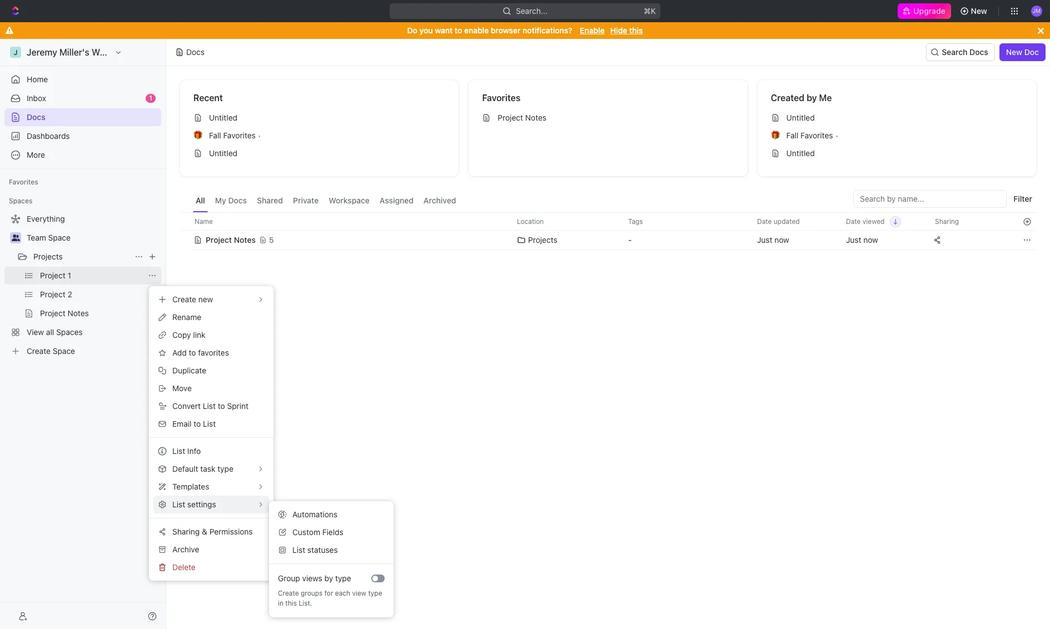 Task type: describe. For each thing, give the bounding box(es) containing it.
private
[[293, 196, 319, 205]]

search
[[942, 47, 968, 57]]

hide
[[611, 26, 628, 35]]

sharing for sharing & permissions
[[172, 527, 200, 537]]

link
[[193, 330, 206, 340]]

1 just now from the left
[[758, 235, 790, 245]]

custom fields
[[293, 528, 344, 537]]

move
[[172, 384, 192, 393]]

⌘k
[[644, 6, 656, 16]]

custom fields link
[[274, 524, 389, 542]]

email
[[172, 419, 192, 429]]

duplicate link
[[154, 362, 269, 380]]

home link
[[4, 71, 161, 88]]

date for date updated
[[758, 217, 772, 226]]

new doc
[[1007, 47, 1040, 57]]

table containing project notes
[[180, 212, 1037, 251]]

convert
[[172, 402, 201, 411]]

date for date viewed
[[847, 217, 861, 226]]

doc
[[1025, 47, 1040, 57]]

sharing & permissions link
[[154, 523, 269, 541]]

workspace button
[[326, 190, 373, 212]]

cell inside row
[[180, 230, 192, 250]]

email to list link
[[154, 415, 269, 433]]

date updated button
[[751, 213, 807, 230]]

1
[[149, 94, 152, 102]]

2 just from the left
[[847, 235, 862, 245]]

permissions
[[210, 527, 253, 537]]

all button
[[193, 190, 208, 212]]

workspace
[[329, 196, 370, 205]]

new for new
[[971, 6, 988, 16]]

fall favorites • for created by me
[[787, 131, 839, 140]]

list.
[[299, 600, 312, 608]]

add to favorites link
[[154, 344, 269, 362]]

0 vertical spatial by
[[807, 93, 817, 103]]

0 horizontal spatial type
[[335, 574, 351, 583]]

archived button
[[421, 190, 459, 212]]

list statuses link
[[274, 542, 389, 560]]

recent
[[194, 93, 223, 103]]

location
[[517, 217, 544, 226]]

projects link
[[33, 248, 130, 266]]

new doc button
[[1000, 43, 1046, 61]]

sharing & permissions
[[172, 527, 253, 537]]

do you want to enable browser notifications? enable hide this
[[407, 26, 643, 35]]

5
[[269, 235, 274, 245]]

create
[[278, 590, 299, 598]]

shared button
[[254, 190, 286, 212]]

do
[[407, 26, 418, 35]]

to right add in the left of the page
[[189, 348, 196, 358]]

list settings link
[[154, 496, 269, 514]]

archive
[[172, 545, 199, 555]]

statuses
[[308, 546, 338, 555]]

duplicate
[[172, 366, 206, 375]]

project notes link
[[478, 109, 739, 127]]

1 now from the left
[[775, 235, 790, 245]]

group
[[278, 574, 300, 583]]

list for list settings
[[172, 500, 185, 509]]

created
[[771, 93, 805, 103]]

copy link
[[172, 330, 206, 340]]

copy
[[172, 330, 191, 340]]

custom
[[293, 528, 320, 537]]

2 now from the left
[[864, 235, 879, 245]]

1 horizontal spatial this
[[630, 26, 643, 35]]

type inside create groups for each view type in this list.
[[368, 590, 382, 598]]

date viewed
[[847, 217, 885, 226]]

sidebar navigation
[[0, 39, 166, 630]]

private button
[[290, 190, 322, 212]]

docs right search
[[970, 47, 989, 57]]

team space link
[[27, 229, 159, 247]]

favorites button
[[4, 176, 43, 189]]

list statuses
[[293, 546, 338, 555]]

enable
[[464, 26, 489, 35]]

Search by name... text field
[[860, 191, 1001, 207]]

to left sprint
[[218, 402, 225, 411]]

group views by type
[[278, 574, 351, 583]]

fields
[[322, 528, 344, 537]]

new for new doc
[[1007, 47, 1023, 57]]

favorites
[[198, 348, 229, 358]]

docs inside sidebar navigation
[[27, 112, 45, 122]]

dashboards
[[27, 131, 70, 141]]

views
[[302, 574, 323, 583]]

rename link
[[154, 309, 269, 326]]

info
[[187, 447, 201, 456]]

upgrade
[[914, 6, 946, 16]]

new button
[[956, 2, 994, 20]]

date updated
[[758, 217, 800, 226]]

for
[[325, 590, 333, 598]]

• for recent
[[258, 131, 261, 140]]

add to favorites
[[172, 348, 229, 358]]

docs link
[[4, 108, 161, 126]]

email to list
[[172, 419, 216, 429]]

archive link
[[154, 541, 269, 559]]

🎁 for created by me
[[771, 131, 780, 140]]

move link
[[154, 380, 269, 398]]

home
[[27, 75, 48, 84]]

projects inside tree
[[33, 252, 63, 261]]

user group image
[[11, 235, 20, 241]]

shared
[[257, 196, 283, 205]]

viewed
[[863, 217, 885, 226]]

my docs
[[215, 196, 247, 205]]

date viewed button
[[840, 213, 902, 230]]

row containing name
[[180, 212, 1037, 231]]

• for created by me
[[836, 131, 839, 140]]

this inside create groups for each view type in this list.
[[286, 600, 297, 608]]

0 horizontal spatial project
[[206, 235, 232, 245]]



Task type: locate. For each thing, give the bounding box(es) containing it.
0 horizontal spatial this
[[286, 600, 297, 608]]

assigned
[[380, 196, 414, 205]]

🎁 for recent
[[194, 131, 202, 140]]

delete link
[[154, 559, 269, 577]]

all
[[196, 196, 205, 205]]

project notes
[[498, 113, 547, 122], [206, 235, 256, 245]]

updated
[[774, 217, 800, 226]]

column header
[[180, 212, 192, 231]]

2 date from the left
[[847, 217, 861, 226]]

fall for recent
[[209, 131, 221, 140]]

1 vertical spatial project notes
[[206, 235, 256, 245]]

tags
[[629, 217, 643, 226]]

add
[[172, 348, 187, 358]]

tree
[[4, 210, 161, 360]]

date left updated
[[758, 217, 772, 226]]

new up search docs
[[971, 6, 988, 16]]

projects
[[528, 235, 558, 245], [33, 252, 63, 261]]

docs inside "tab list"
[[228, 196, 247, 205]]

notes inside table
[[234, 235, 256, 245]]

favorites
[[482, 93, 521, 103], [223, 131, 256, 140], [801, 131, 833, 140], [9, 178, 38, 186]]

list inside dropdown button
[[172, 500, 185, 509]]

1 fall favorites • from the left
[[209, 131, 261, 140]]

by left "me"
[[807, 93, 817, 103]]

favorites inside button
[[9, 178, 38, 186]]

1 horizontal spatial just now
[[847, 235, 879, 245]]

to right want
[[455, 26, 462, 35]]

spaces
[[9, 197, 32, 205]]

list for list statuses
[[293, 546, 305, 555]]

1 vertical spatial new
[[1007, 47, 1023, 57]]

convert list to sprint link
[[154, 398, 269, 415]]

1 horizontal spatial notes
[[526, 113, 547, 122]]

2 just now from the left
[[847, 235, 879, 245]]

0 horizontal spatial notes
[[234, 235, 256, 245]]

docs right my
[[228, 196, 247, 205]]

1 horizontal spatial by
[[807, 93, 817, 103]]

fall favorites • down created by me
[[787, 131, 839, 140]]

fall down the recent
[[209, 131, 221, 140]]

1 horizontal spatial •
[[836, 131, 839, 140]]

0 vertical spatial new
[[971, 6, 988, 16]]

assigned button
[[377, 190, 417, 212]]

fall down created
[[787, 131, 799, 140]]

2 row from the top
[[180, 229, 1037, 251]]

tab list containing all
[[193, 190, 459, 212]]

🎁 down the recent
[[194, 131, 202, 140]]

to
[[455, 26, 462, 35], [189, 348, 196, 358], [218, 402, 225, 411], [194, 419, 201, 429]]

date left viewed
[[847, 217, 861, 226]]

projects down team space on the top left of the page
[[33, 252, 63, 261]]

sharing for sharing
[[936, 217, 960, 226]]

just now down date viewed
[[847, 235, 879, 245]]

0 horizontal spatial 🎁
[[194, 131, 202, 140]]

list settings button
[[154, 496, 269, 514]]

1 horizontal spatial now
[[864, 235, 879, 245]]

0 vertical spatial notes
[[526, 113, 547, 122]]

0 vertical spatial projects
[[528, 235, 558, 245]]

browser
[[491, 26, 521, 35]]

automations button
[[274, 506, 389, 524]]

search...
[[516, 6, 548, 16]]

archived
[[424, 196, 456, 205]]

1 • from the left
[[258, 131, 261, 140]]

in
[[278, 600, 284, 608]]

1 row from the top
[[180, 212, 1037, 231]]

settings
[[187, 500, 216, 509]]

0 horizontal spatial projects
[[33, 252, 63, 261]]

sharing down the search by name... text box
[[936, 217, 960, 226]]

row
[[180, 212, 1037, 231], [180, 229, 1037, 251]]

enable
[[580, 26, 605, 35]]

view
[[352, 590, 367, 598]]

0 horizontal spatial sharing
[[172, 527, 200, 537]]

🎁
[[194, 131, 202, 140], [771, 131, 780, 140]]

1 horizontal spatial type
[[368, 590, 382, 598]]

dashboards link
[[4, 127, 161, 145]]

untitled
[[209, 113, 238, 122], [787, 113, 815, 122], [209, 149, 238, 158], [787, 149, 815, 158]]

docs up the recent
[[186, 47, 205, 57]]

2 🎁 from the left
[[771, 131, 780, 140]]

list down 'custom'
[[293, 546, 305, 555]]

automations
[[293, 510, 338, 519]]

0 horizontal spatial new
[[971, 6, 988, 16]]

1 fall from the left
[[209, 131, 221, 140]]

tab list
[[193, 190, 459, 212]]

row up -
[[180, 212, 1037, 231]]

0 vertical spatial this
[[630, 26, 643, 35]]

created by me
[[771, 93, 832, 103]]

row containing project notes
[[180, 229, 1037, 251]]

date
[[758, 217, 772, 226], [847, 217, 861, 226]]

this down create
[[286, 600, 297, 608]]

🎁 down created
[[771, 131, 780, 140]]

new
[[971, 6, 988, 16], [1007, 47, 1023, 57]]

delete
[[172, 563, 196, 572]]

notes
[[526, 113, 547, 122], [234, 235, 256, 245]]

list down move link
[[203, 402, 216, 411]]

1 horizontal spatial project notes
[[498, 113, 547, 122]]

list for list info
[[172, 447, 185, 456]]

0 vertical spatial project notes
[[498, 113, 547, 122]]

1 horizontal spatial 🎁
[[771, 131, 780, 140]]

1 horizontal spatial fall favorites •
[[787, 131, 839, 140]]

0 vertical spatial project
[[498, 113, 523, 122]]

just down date viewed
[[847, 235, 862, 245]]

2 fall favorites • from the left
[[787, 131, 839, 140]]

now down date viewed button
[[864, 235, 879, 245]]

my
[[215, 196, 226, 205]]

projects down location
[[528, 235, 558, 245]]

1 horizontal spatial sharing
[[936, 217, 960, 226]]

1 just from the left
[[758, 235, 773, 245]]

you
[[420, 26, 433, 35]]

just
[[758, 235, 773, 245], [847, 235, 862, 245]]

team
[[27, 233, 46, 243]]

this right hide
[[630, 26, 643, 35]]

fall favorites • down the recent
[[209, 131, 261, 140]]

me
[[820, 93, 832, 103]]

now down "date updated" button
[[775, 235, 790, 245]]

list left 'info'
[[172, 447, 185, 456]]

1 vertical spatial type
[[368, 590, 382, 598]]

each
[[335, 590, 350, 598]]

space
[[48, 233, 71, 243]]

0 horizontal spatial fall
[[209, 131, 221, 140]]

1 horizontal spatial fall
[[787, 131, 799, 140]]

fall favorites • for recent
[[209, 131, 261, 140]]

tree containing team space
[[4, 210, 161, 360]]

table
[[180, 212, 1037, 251]]

to right email
[[194, 419, 201, 429]]

1 horizontal spatial projects
[[528, 235, 558, 245]]

list info
[[172, 447, 201, 456]]

1 horizontal spatial project
[[498, 113, 523, 122]]

type
[[335, 574, 351, 583], [368, 590, 382, 598]]

1 vertical spatial this
[[286, 600, 297, 608]]

docs
[[186, 47, 205, 57], [970, 47, 989, 57], [27, 112, 45, 122], [228, 196, 247, 205]]

list down the convert list to sprint link
[[203, 419, 216, 429]]

1 vertical spatial project
[[206, 235, 232, 245]]

0 horizontal spatial just
[[758, 235, 773, 245]]

1 horizontal spatial just
[[847, 235, 862, 245]]

0 horizontal spatial by
[[325, 574, 333, 583]]

1 vertical spatial by
[[325, 574, 333, 583]]

by up for
[[325, 574, 333, 583]]

inbox
[[27, 93, 46, 103]]

1 vertical spatial notes
[[234, 235, 256, 245]]

2 • from the left
[[836, 131, 839, 140]]

create groups for each view type in this list.
[[278, 590, 382, 608]]

tree inside sidebar navigation
[[4, 210, 161, 360]]

1 date from the left
[[758, 217, 772, 226]]

0 horizontal spatial •
[[258, 131, 261, 140]]

search docs button
[[927, 43, 995, 61]]

list info link
[[154, 443, 269, 461]]

rename
[[172, 313, 201, 322]]

type right view
[[368, 590, 382, 598]]

docs down inbox
[[27, 112, 45, 122]]

upgrade link
[[898, 3, 951, 19]]

convert list to sprint
[[172, 402, 249, 411]]

by
[[807, 93, 817, 103], [325, 574, 333, 583]]

sharing up the archive
[[172, 527, 200, 537]]

1 🎁 from the left
[[194, 131, 202, 140]]

2 fall from the left
[[787, 131, 799, 140]]

search docs
[[942, 47, 989, 57]]

0 horizontal spatial date
[[758, 217, 772, 226]]

now
[[775, 235, 790, 245], [864, 235, 879, 245]]

new left doc
[[1007, 47, 1023, 57]]

notifications?
[[523, 26, 573, 35]]

copy link link
[[154, 326, 269, 344]]

just down "date updated" button
[[758, 235, 773, 245]]

0 vertical spatial type
[[335, 574, 351, 583]]

1 horizontal spatial date
[[847, 217, 861, 226]]

cell
[[180, 230, 192, 250]]

want
[[435, 26, 453, 35]]

0 horizontal spatial project notes
[[206, 235, 256, 245]]

list left settings
[[172, 500, 185, 509]]

just now down "date updated" button
[[758, 235, 790, 245]]

1 vertical spatial sharing
[[172, 527, 200, 537]]

1 horizontal spatial new
[[1007, 47, 1023, 57]]

this
[[630, 26, 643, 35], [286, 600, 297, 608]]

0 vertical spatial sharing
[[936, 217, 960, 226]]

row down tags on the right top of the page
[[180, 229, 1037, 251]]

my docs button
[[212, 190, 250, 212]]

name
[[195, 217, 213, 226]]

type up each
[[335, 574, 351, 583]]

0 horizontal spatial fall favorites •
[[209, 131, 261, 140]]

0 horizontal spatial just now
[[758, 235, 790, 245]]

1 vertical spatial projects
[[33, 252, 63, 261]]

0 horizontal spatial now
[[775, 235, 790, 245]]

fall for created by me
[[787, 131, 799, 140]]



Task type: vqa. For each thing, say whether or not it's contained in the screenshot.
search for task (or subtask) name, id, or url Text Box
no



